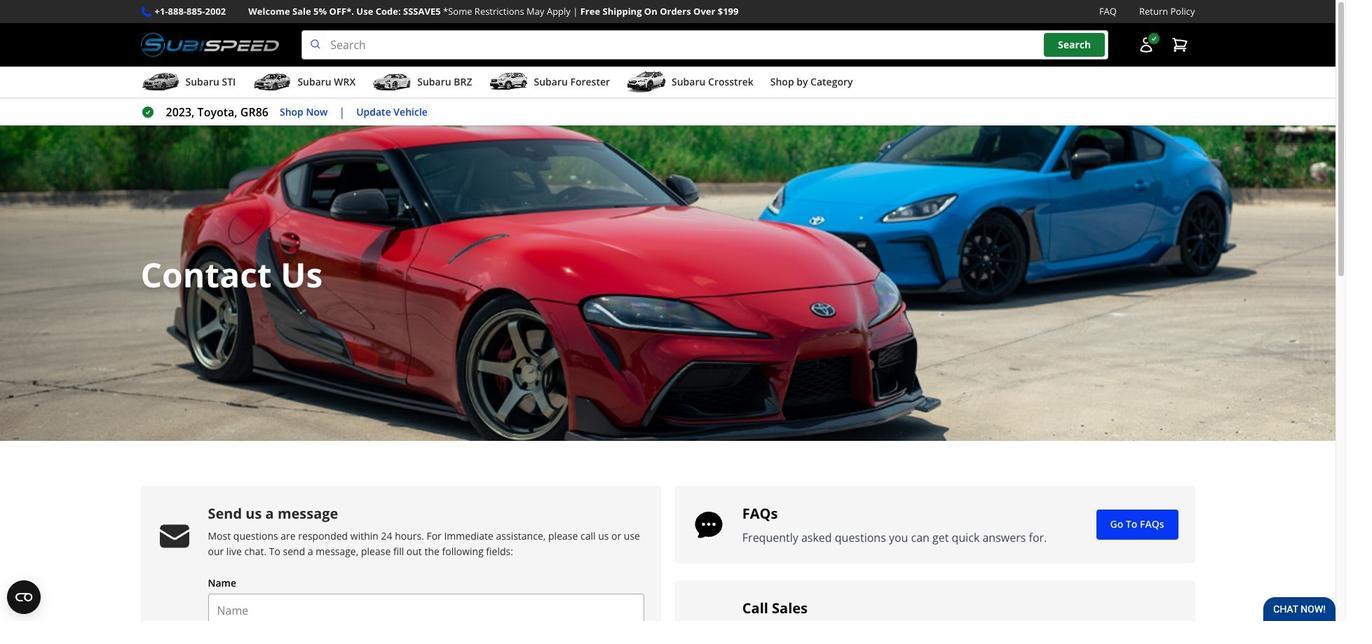 Task type: describe. For each thing, give the bounding box(es) containing it.
name text field
[[208, 594, 644, 621]]

a subaru sti thumbnail image image
[[141, 72, 180, 93]]



Task type: locate. For each thing, give the bounding box(es) containing it.
a subaru wrx thumbnail image image
[[253, 72, 292, 93]]

button image
[[1138, 37, 1155, 53]]

search input field
[[302, 30, 1108, 60]]

subispeed logo image
[[141, 30, 279, 60]]

a subaru brz thumbnail image image
[[373, 72, 412, 93]]

a subaru crosstrek thumbnail image image
[[627, 72, 666, 93]]

open widget image
[[7, 581, 41, 614]]

a subaru forester thumbnail image image
[[489, 72, 528, 93]]



Task type: vqa. For each thing, say whether or not it's contained in the screenshot.
hope on the left top
no



